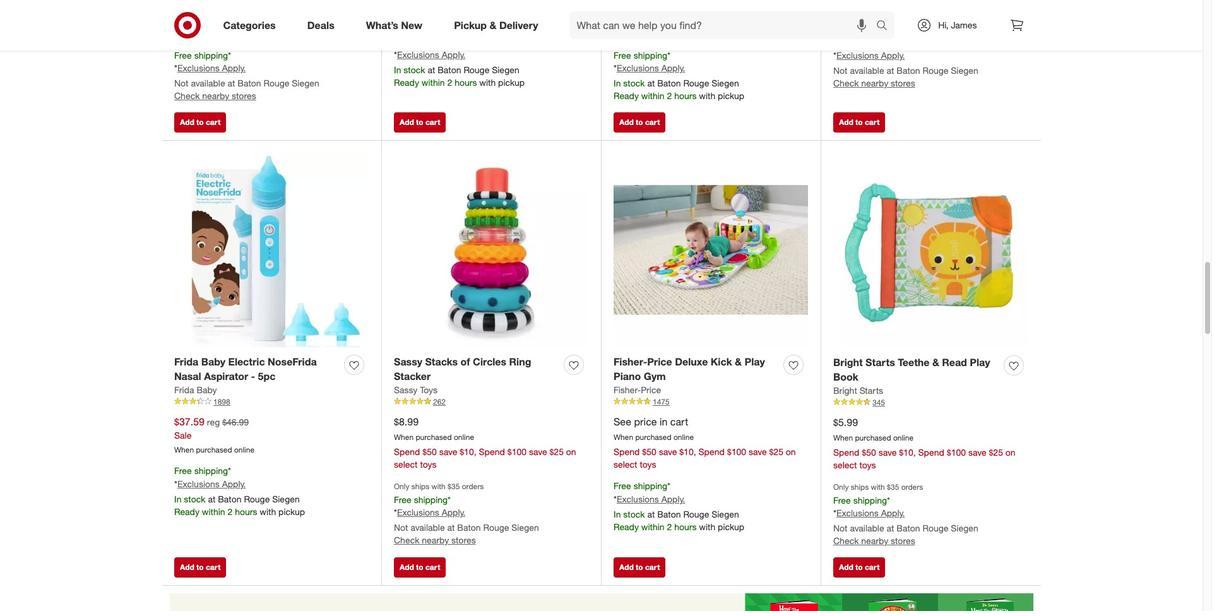Task type: vqa. For each thing, say whether or not it's contained in the screenshot.
online in the See price in cart When purchased online Spend $50 save $10, Spend $100 save $25 on select toys
yes



Task type: describe. For each thing, give the bounding box(es) containing it.
fisher- for fisher-price deluxe kick & play piano gym
[[614, 356, 648, 368]]

* exclusions apply. in stock at  baton rouge siegen ready within 2 hours with pickup
[[394, 49, 525, 88]]

when inside see price in cart when purchased online spend $50 save $10, spend $100 save $25 on select toys
[[614, 432, 634, 442]]

$8.99 when purchased online spend $50 save $10, spend $100 save $25 on select toys
[[394, 415, 577, 470]]

what's new
[[366, 19, 423, 31]]

ready inside only ships with $35 orders free shipping * * exclusions apply. in stock at  baton rouge siegen ready within 2 hours with pickup
[[614, 91, 639, 101]]

starts for bright starts teethe & read play book
[[866, 356, 896, 369]]

$50 inside $8.99 when purchased online spend $50 save $10, spend $100 save $25 on select toys
[[423, 447, 437, 458]]

sale
[[174, 430, 192, 441]]

0 horizontal spatial &
[[490, 19, 497, 31]]

search
[[871, 20, 902, 33]]

hi,
[[939, 20, 949, 30]]

1475 link
[[614, 396, 809, 408]]

when inside $5.99 when purchased online spend $50 save $10, spend $100 save $25 on select toys
[[834, 433, 854, 443]]

$37.59
[[174, 415, 205, 428]]

sassy stacks of circles ring stacker link
[[394, 355, 559, 384]]

exclusions inside free shipping * * exclusions apply. not available at baton rouge siegen check nearby stores
[[837, 50, 879, 61]]

$8.99
[[394, 415, 419, 428]]

ready inside * exclusions apply. in stock at  baton rouge siegen ready within 2 hours with pickup
[[394, 77, 419, 88]]

$100 inside $5.99 when purchased online spend $50 save $10, spend $100 save $25 on select toys
[[947, 448, 967, 458]]

in inside only ships with $35 orders free shipping * * exclusions apply. in stock at  baton rouge siegen ready within 2 hours with pickup
[[614, 78, 621, 89]]

ships inside only ships with $35 orders free shipping * * exclusions apply. in stock at  baton rouge siegen ready within 2 hours with pickup
[[632, 38, 650, 47]]

sassy for sassy stacks of circles ring stacker
[[394, 356, 423, 368]]

new
[[401, 19, 423, 31]]

aspirator
[[204, 370, 248, 383]]

what's
[[366, 19, 399, 31]]

$25 inside see price in cart when purchased online spend $50 save $10, spend $100 save $25 on select toys
[[770, 447, 784, 458]]

262 link
[[394, 396, 589, 408]]

read
[[943, 356, 968, 369]]

bright for bright starts teethe & read play book
[[834, 356, 863, 369]]

2 inside only ships with $35 orders free shipping * * exclusions apply. in stock at  baton rouge siegen ready within 2 hours with pickup
[[667, 91, 672, 101]]

only inside only ships with $35 orders free shipping * * exclusions apply. in stock at  baton rouge siegen ready within 2 hours with pickup
[[614, 38, 629, 47]]

$46.99
[[222, 417, 249, 427]]

at inside free shipping * * exclusions apply. not available at baton rouge siegen check nearby stores
[[887, 65, 895, 76]]

$100 inside see price in cart when purchased online spend $50 save $10, spend $100 save $25 on select toys
[[728, 447, 747, 458]]

$100 inside $8.99 when purchased online spend $50 save $10, spend $100 save $25 on select toys
[[508, 447, 527, 458]]

select inside $8.99 when purchased online spend $50 save $10, spend $100 save $25 on select toys
[[394, 460, 418, 470]]

siegen inside * exclusions apply. in stock at  baton rouge siegen ready within 2 hours with pickup
[[492, 65, 520, 75]]

play for bright starts teethe & read play book
[[970, 356, 991, 369]]

sassy toys link
[[394, 384, 438, 396]]

& inside "fisher-price deluxe kick & play piano gym"
[[735, 356, 742, 368]]

fisher-price
[[614, 384, 662, 395]]

book
[[834, 371, 859, 383]]

bright starts teethe & read play book
[[834, 356, 991, 383]]

frida for frida baby
[[174, 384, 194, 395]]

fisher- for fisher-price
[[614, 384, 641, 395]]

baby for frida baby electric nosefrida nasal aspirator - 5pc
[[201, 356, 226, 368]]

siegen inside only ships with $35 orders free shipping * * exclusions apply. in stock at  baton rouge siegen ready within 2 hours with pickup
[[712, 78, 740, 89]]

free shipping * * exclusions apply. not available at baton rouge siegen check nearby stores
[[834, 37, 979, 89]]

only ships with $35 orders free shipping * * exclusions apply. not available at baton rouge siegen check nearby stores for sassy stacks of circles ring stacker
[[394, 482, 539, 546]]

purchased inside $5.99 when purchased online spend $50 save $10, spend $100 save $25 on select toys
[[856, 433, 892, 443]]

ring
[[509, 356, 532, 368]]

$10, up the categories in the top of the page
[[240, 2, 257, 13]]

within inside * exclusions apply. in stock at  baton rouge siegen ready within 2 hours with pickup
[[422, 77, 445, 88]]

on inside $5.99 when purchased online spend $50 save $10, spend $100 save $25 on select toys
[[1006, 448, 1016, 458]]

free inside free shipping * * exclusions apply. not available at baton rouge siegen check nearby stores
[[834, 37, 851, 48]]

$10, inside see price in cart when purchased online spend $50 save $10, spend $100 save $25 on select toys
[[680, 447, 697, 458]]

pickup & delivery
[[454, 19, 539, 31]]

apply. inside free shipping * * exclusions apply. not available at baton rouge siegen check nearby stores
[[882, 50, 905, 61]]

345 link
[[834, 397, 1029, 408]]

nasal
[[174, 370, 201, 383]]

apply. inside only ships with $35 orders free shipping * * exclusions apply. in stock at  baton rouge siegen ready within 2 hours with pickup
[[662, 63, 686, 74]]

see
[[614, 415, 632, 428]]

not inside free shipping * * exclusions apply. not available at baton rouge siegen check nearby stores
[[834, 65, 848, 76]]

frida baby link
[[174, 384, 217, 396]]

stock inside only ships with $35 orders free shipping * * exclusions apply. in stock at  baton rouge siegen ready within 2 hours with pickup
[[624, 78, 645, 89]]

deals
[[307, 19, 335, 31]]

nosefrida
[[268, 356, 317, 368]]

pickup inside only ships with $35 orders free shipping * * exclusions apply. in stock at  baton rouge siegen ready within 2 hours with pickup
[[718, 91, 745, 101]]

toys inside $8.99 when purchased online spend $50 save $10, spend $100 save $25 on select toys
[[420, 460, 437, 470]]

bright starts link
[[834, 384, 884, 397]]

online inside see price in cart when purchased online spend $50 save $10, spend $100 save $25 on select toys
[[674, 432, 694, 442]]

stacks
[[425, 356, 458, 368]]

what's new link
[[355, 11, 439, 39]]

pickup inside * exclusions apply. in stock at  baton rouge siegen ready within 2 hours with pickup
[[498, 77, 525, 88]]

0 horizontal spatial only ships with $35 orders free shipping * * exclusions apply. not available at baton rouge siegen check nearby stores
[[174, 38, 320, 101]]

sassy for sassy toys
[[394, 384, 418, 395]]

rouge inside * exclusions apply. in stock at  baton rouge siegen ready within 2 hours with pickup
[[464, 65, 490, 75]]

piano
[[614, 370, 641, 383]]

categories link
[[213, 11, 292, 39]]

stores inside free shipping * * exclusions apply. not available at baton rouge siegen check nearby stores
[[891, 78, 916, 89]]

cart inside see price in cart when purchased online spend $50 save $10, spend $100 save $25 on select toys
[[671, 415, 689, 428]]

deals link
[[297, 11, 350, 39]]

gym
[[644, 370, 666, 383]]

starts for bright starts
[[860, 385, 884, 396]]

toys inside see price in cart when purchased online spend $50 save $10, spend $100 save $25 on select toys
[[640, 460, 657, 470]]

baton inside * exclusions apply. in stock at  baton rouge siegen ready within 2 hours with pickup
[[438, 65, 461, 75]]

baton inside free shipping * * exclusions apply. not available at baton rouge siegen check nearby stores
[[897, 65, 921, 76]]

frida baby electric nosefrida nasal aspirator - 5pc link
[[174, 355, 339, 384]]

$37.59 reg $46.99 sale when purchased online
[[174, 415, 255, 455]]

1475
[[653, 397, 670, 407]]

with inside * exclusions apply. in stock at  baton rouge siegen ready within 2 hours with pickup
[[480, 77, 496, 88]]

exclusions inside only ships with $35 orders free shipping * * exclusions apply. in stock at  baton rouge siegen ready within 2 hours with pickup
[[617, 63, 659, 74]]

5pc
[[258, 370, 276, 383]]

frida baby electric nosefrida nasal aspirator - 5pc
[[174, 356, 317, 383]]

toys inside $5.99 when purchased online spend $50 save $10, spend $100 save $25 on select toys
[[860, 460, 877, 471]]

sassy toys
[[394, 384, 438, 395]]

hours inside only ships with $35 orders free shipping * * exclusions apply. in stock at  baton rouge siegen ready within 2 hours with pickup
[[675, 91, 697, 101]]

& inside bright starts teethe & read play book
[[933, 356, 940, 369]]

only ships with $35 orders free shipping * * exclusions apply. not available at baton rouge siegen check nearby stores for bright starts teethe & read play book
[[834, 483, 979, 547]]

only ships with $35 orders free shipping * * exclusions apply. in stock at  baton rouge siegen ready within 2 hours with pickup
[[614, 38, 745, 101]]

select inside see price in cart when purchased online spend $50 save $10, spend $100 save $25 on select toys
[[614, 460, 638, 470]]

james
[[952, 20, 978, 30]]



Task type: locate. For each thing, give the bounding box(es) containing it.
1 sassy from the top
[[394, 356, 423, 368]]

1 vertical spatial sassy
[[394, 384, 418, 395]]

nearby
[[862, 78, 889, 89], [202, 91, 229, 101], [422, 535, 449, 546], [862, 536, 889, 547]]

1 horizontal spatial &
[[735, 356, 742, 368]]

purchased inside $8.99 when purchased online spend $50 save $10, spend $100 save $25 on select toys
[[416, 432, 452, 442]]

sassy down stacker
[[394, 384, 418, 395]]

& left read
[[933, 356, 940, 369]]

1 vertical spatial price
[[641, 384, 662, 395]]

free shipping * * exclusions apply. in stock at  baton rouge siegen ready within 2 hours with pickup for $37.59
[[174, 466, 305, 518]]

starts inside "link"
[[860, 385, 884, 396]]

2 fisher- from the top
[[614, 384, 641, 395]]

baby up 'aspirator'
[[201, 356, 226, 368]]

1898 link
[[174, 396, 369, 408]]

bright up book
[[834, 356, 863, 369]]

online down $46.99
[[234, 445, 255, 455]]

to
[[197, 117, 204, 127], [416, 117, 424, 127], [636, 117, 643, 127], [856, 117, 863, 127], [197, 563, 204, 572], [416, 563, 424, 572], [636, 563, 643, 572], [856, 563, 863, 572]]

when down the see
[[614, 432, 634, 442]]

only
[[174, 38, 190, 47], [614, 38, 629, 47], [394, 482, 410, 492], [834, 483, 849, 492]]

online down 345 link
[[894, 433, 914, 443]]

2 bright from the top
[[834, 385, 858, 396]]

pickup & delivery link
[[444, 11, 554, 39]]

orders
[[242, 38, 264, 47], [682, 38, 704, 47], [462, 482, 484, 492], [902, 483, 924, 492]]

on inside $8.99 when purchased online spend $50 save $10, spend $100 save $25 on select toys
[[567, 447, 577, 458]]

search button
[[871, 11, 902, 42]]

free shipping * * exclusions apply. in stock at  baton rouge siegen ready within 2 hours with pickup
[[174, 466, 305, 518], [614, 481, 745, 533]]

$50 inside see price in cart when purchased online spend $50 save $10, spend $100 save $25 on select toys
[[643, 447, 657, 458]]

apply.
[[442, 49, 466, 60], [882, 50, 905, 61], [222, 63, 246, 74], [662, 63, 686, 74], [222, 479, 246, 490], [662, 494, 686, 505], [442, 507, 466, 518], [882, 508, 905, 519]]

$50 inside $5.99 when purchased online spend $50 save $10, spend $100 save $25 on select toys
[[862, 448, 877, 458]]

frida baby
[[174, 384, 217, 395]]

fisher-
[[614, 356, 648, 368], [614, 384, 641, 395]]

circles
[[473, 356, 507, 368]]

purchased down $8.99
[[416, 432, 452, 442]]

categories
[[223, 19, 276, 31]]

bright starts teethe & read play book link
[[834, 356, 999, 384]]

bright inside bright starts teethe & read play book
[[834, 356, 863, 369]]

purchased
[[416, 432, 452, 442], [636, 432, 672, 442], [856, 433, 892, 443], [196, 445, 232, 455]]

reg
[[207, 417, 220, 427]]

price up gym in the bottom of the page
[[648, 356, 673, 368]]

purchased down price
[[636, 432, 672, 442]]

price for fisher-price deluxe kick & play piano gym
[[648, 356, 673, 368]]

1 vertical spatial starts
[[860, 385, 884, 396]]

1 vertical spatial baby
[[197, 384, 217, 395]]

check
[[834, 78, 859, 89], [174, 91, 200, 101], [394, 535, 420, 546], [834, 536, 859, 547]]

purchased down reg
[[196, 445, 232, 455]]

price for fisher-price
[[641, 384, 662, 395]]

advertisement region
[[162, 594, 1041, 611]]

0 vertical spatial bright
[[834, 356, 863, 369]]

when
[[394, 432, 414, 442], [614, 432, 634, 442], [834, 433, 854, 443], [174, 445, 194, 455]]

$10, inside $8.99 when purchased online spend $50 save $10, spend $100 save $25 on select toys
[[460, 447, 477, 458]]

teethe
[[898, 356, 930, 369]]

fisher- inside fisher-price link
[[614, 384, 641, 395]]

available inside free shipping * * exclusions apply. not available at baton rouge siegen check nearby stores
[[851, 65, 885, 76]]

kick
[[711, 356, 733, 368]]

online
[[454, 432, 474, 442], [674, 432, 694, 442], [894, 433, 914, 443], [234, 445, 255, 455]]

shipping inside free shipping * * exclusions apply. not available at baton rouge siegen check nearby stores
[[854, 37, 888, 48]]

at inside only ships with $35 orders free shipping * * exclusions apply. in stock at  baton rouge siegen ready within 2 hours with pickup
[[648, 78, 655, 89]]

exclusions
[[397, 49, 440, 60], [837, 50, 879, 61], [177, 63, 220, 74], [617, 63, 659, 74], [177, 479, 220, 490], [617, 494, 659, 505], [397, 507, 440, 518], [837, 508, 879, 519]]

baby
[[201, 356, 226, 368], [197, 384, 217, 395]]

stock
[[404, 65, 425, 75], [624, 78, 645, 89], [184, 494, 206, 505], [624, 509, 645, 520]]

toys
[[201, 15, 217, 26], [420, 15, 437, 26], [640, 15, 657, 26], [860, 15, 877, 26], [420, 460, 437, 470], [640, 460, 657, 470], [860, 460, 877, 471]]

fisher- up piano
[[614, 356, 648, 368]]

0 vertical spatial sassy
[[394, 356, 423, 368]]

purchased down the $5.99
[[856, 433, 892, 443]]

262
[[433, 397, 446, 407]]

price down gym in the bottom of the page
[[641, 384, 662, 395]]

deluxe
[[675, 356, 708, 368]]

& right pickup
[[490, 19, 497, 31]]

price inside "fisher-price deluxe kick & play piano gym"
[[648, 356, 673, 368]]

price
[[635, 415, 657, 428]]

&
[[490, 19, 497, 31], [735, 356, 742, 368], [933, 356, 940, 369]]

baby for frida baby
[[197, 384, 217, 395]]

siegen inside free shipping * * exclusions apply. not available at baton rouge siegen check nearby stores
[[952, 65, 979, 76]]

bright for bright starts
[[834, 385, 858, 396]]

345
[[873, 398, 886, 407]]

2
[[448, 77, 452, 88], [667, 91, 672, 101], [228, 507, 233, 518], [667, 522, 672, 533]]

What can we help you find? suggestions appear below search field
[[570, 11, 880, 39]]

1 bright from the top
[[834, 356, 863, 369]]

play for fisher-price deluxe kick & play piano gym
[[745, 356, 765, 368]]

0 vertical spatial frida
[[174, 356, 199, 368]]

in
[[394, 65, 401, 75], [614, 78, 621, 89], [174, 494, 182, 505], [614, 509, 621, 520]]

1 vertical spatial frida
[[174, 384, 194, 395]]

1 frida from the top
[[174, 356, 199, 368]]

online inside $5.99 when purchased online spend $50 save $10, spend $100 save $25 on select toys
[[894, 433, 914, 443]]

2 horizontal spatial &
[[933, 356, 940, 369]]

select inside $5.99 when purchased online spend $50 save $10, spend $100 save $25 on select toys
[[834, 460, 858, 471]]

-
[[251, 370, 255, 383]]

play right kick
[[745, 356, 765, 368]]

in inside * exclusions apply. in stock at  baton rouge siegen ready within 2 hours with pickup
[[394, 65, 401, 75]]

frida
[[174, 356, 199, 368], [174, 384, 194, 395]]

fisher-price deluxe kick & play piano gym
[[614, 356, 765, 383]]

fisher-price deluxe kick & play piano gym link
[[614, 355, 779, 384]]

stock inside * exclusions apply. in stock at  baton rouge siegen ready within 2 hours with pickup
[[404, 65, 425, 75]]

$25 inside $5.99 when purchased online spend $50 save $10, spend $100 save $25 on select toys
[[990, 448, 1004, 458]]

* inside * exclusions apply. in stock at  baton rouge siegen ready within 2 hours with pickup
[[394, 49, 397, 60]]

baton
[[438, 65, 461, 75], [897, 65, 921, 76], [238, 78, 261, 89], [658, 78, 681, 89], [218, 494, 242, 505], [658, 509, 681, 520], [458, 523, 481, 533], [897, 523, 921, 534]]

free shipping * * exclusions apply. in stock at  baton rouge siegen ready within 2 hours with pickup for see price in cart
[[614, 481, 745, 533]]

at inside * exclusions apply. in stock at  baton rouge siegen ready within 2 hours with pickup
[[428, 65, 435, 75]]

starts up 345
[[860, 385, 884, 396]]

frida baby electric nosefrida nasal aspirator - 5pc image
[[174, 153, 369, 348], [174, 153, 369, 348]]

sassy up stacker
[[394, 356, 423, 368]]

$35 inside only ships with $35 orders free shipping * * exclusions apply. in stock at  baton rouge siegen ready within 2 hours with pickup
[[668, 38, 680, 47]]

1898
[[214, 397, 230, 407]]

starts left teethe
[[866, 356, 896, 369]]

play right read
[[970, 356, 991, 369]]

available
[[851, 65, 885, 76], [191, 78, 225, 89], [411, 523, 445, 533], [851, 523, 885, 534]]

when down the $5.99
[[834, 433, 854, 443]]

frida for frida baby electric nosefrida nasal aspirator - 5pc
[[174, 356, 199, 368]]

rouge inside only ships with $35 orders free shipping * * exclusions apply. in stock at  baton rouge siegen ready within 2 hours with pickup
[[684, 78, 710, 89]]

frida up nasal
[[174, 356, 199, 368]]

fisher-price link
[[614, 384, 662, 396]]

$10, up pickup
[[460, 2, 477, 13]]

$5.99
[[834, 416, 859, 429]]

shipping inside only ships with $35 orders free shipping * * exclusions apply. in stock at  baton rouge siegen ready within 2 hours with pickup
[[634, 50, 668, 60]]

bright
[[834, 356, 863, 369], [834, 385, 858, 396]]

$10,
[[240, 2, 257, 13], [460, 2, 477, 13], [680, 2, 697, 13], [900, 3, 916, 14], [460, 447, 477, 458], [680, 447, 697, 458], [900, 448, 916, 458]]

0 vertical spatial starts
[[866, 356, 896, 369]]

& right kick
[[735, 356, 742, 368]]

delivery
[[500, 19, 539, 31]]

$25
[[330, 2, 344, 13], [550, 2, 564, 13], [770, 2, 784, 13], [990, 3, 1004, 14], [550, 447, 564, 458], [770, 447, 784, 458], [990, 448, 1004, 458]]

see price in cart when purchased online spend $50 save $10, spend $100 save $25 on select toys
[[614, 415, 796, 470]]

0 vertical spatial fisher-
[[614, 356, 648, 368]]

2 horizontal spatial only ships with $35 orders free shipping * * exclusions apply. not available at baton rouge siegen check nearby stores
[[834, 483, 979, 547]]

select
[[174, 15, 198, 26], [394, 15, 418, 26], [614, 15, 638, 26], [834, 15, 858, 26], [394, 460, 418, 470], [614, 460, 638, 470], [834, 460, 858, 471]]

pickup
[[454, 19, 487, 31]]

2 inside * exclusions apply. in stock at  baton rouge siegen ready within 2 hours with pickup
[[448, 77, 452, 88]]

bright inside "link"
[[834, 385, 858, 396]]

frida down nasal
[[174, 384, 194, 395]]

when inside $37.59 reg $46.99 sale when purchased online
[[174, 445, 194, 455]]

online inside $37.59 reg $46.99 sale when purchased online
[[234, 445, 255, 455]]

*
[[888, 37, 891, 48], [394, 49, 397, 60], [228, 50, 231, 60], [668, 50, 671, 60], [834, 50, 837, 61], [174, 63, 177, 74], [614, 63, 617, 74], [228, 466, 231, 477], [174, 479, 177, 490], [668, 481, 671, 492], [614, 494, 617, 505], [448, 494, 451, 505], [888, 495, 891, 506], [394, 507, 397, 518], [834, 508, 837, 519]]

baby inside frida baby electric nosefrida nasal aspirator - 5pc
[[201, 356, 226, 368]]

toys
[[420, 384, 438, 395]]

stores
[[891, 78, 916, 89], [232, 91, 256, 101], [452, 535, 476, 546], [891, 536, 916, 547]]

1 fisher- from the top
[[614, 356, 648, 368]]

when down $8.99
[[394, 432, 414, 442]]

spend $50 save $10, spend $100 save $25 on select toys
[[174, 2, 357, 26], [394, 2, 577, 26], [614, 2, 796, 26], [834, 3, 1016, 26]]

play inside bright starts teethe & read play book
[[970, 356, 991, 369]]

apply. inside * exclusions apply. in stock at  baton rouge siegen ready within 2 hours with pickup
[[442, 49, 466, 60]]

of
[[461, 356, 470, 368]]

starts inside bright starts teethe & read play book
[[866, 356, 896, 369]]

bright starts teethe & read play book image
[[834, 153, 1029, 348], [834, 153, 1029, 348]]

hi, james
[[939, 20, 978, 30]]

orders inside only ships with $35 orders free shipping * * exclusions apply. in stock at  baton rouge siegen ready within 2 hours with pickup
[[682, 38, 704, 47]]

0 horizontal spatial free shipping * * exclusions apply. in stock at  baton rouge siegen ready within 2 hours with pickup
[[174, 466, 305, 518]]

sassy stacks of circles ring stacker
[[394, 356, 532, 383]]

1 vertical spatial bright
[[834, 385, 858, 396]]

save
[[220, 2, 238, 13], [309, 2, 328, 13], [439, 2, 458, 13], [529, 2, 547, 13], [659, 2, 677, 13], [749, 2, 767, 13], [879, 3, 897, 14], [969, 3, 987, 14], [439, 447, 458, 458], [529, 447, 547, 458], [659, 447, 677, 458], [749, 447, 767, 458], [879, 448, 897, 458], [969, 448, 987, 458]]

not
[[834, 65, 848, 76], [174, 78, 189, 89], [394, 523, 408, 533], [834, 523, 848, 534]]

bright down book
[[834, 385, 858, 396]]

$5.99 when purchased online spend $50 save $10, spend $100 save $25 on select toys
[[834, 416, 1016, 471]]

hours inside * exclusions apply. in stock at  baton rouge siegen ready within 2 hours with pickup
[[455, 77, 477, 88]]

0 horizontal spatial play
[[745, 356, 765, 368]]

purchased inside see price in cart when purchased online spend $50 save $10, spend $100 save $25 on select toys
[[636, 432, 672, 442]]

2 sassy from the top
[[394, 384, 418, 395]]

$10, up search at the top of the page
[[900, 3, 916, 14]]

rouge
[[464, 65, 490, 75], [923, 65, 949, 76], [264, 78, 290, 89], [684, 78, 710, 89], [244, 494, 270, 505], [684, 509, 710, 520], [484, 523, 509, 533], [923, 523, 949, 534]]

price
[[648, 356, 673, 368], [641, 384, 662, 395]]

$10, down the 1475 link
[[680, 447, 697, 458]]

purchased inside $37.59 reg $46.99 sale when purchased online
[[196, 445, 232, 455]]

$10, down 262 link
[[460, 447, 477, 458]]

online down 262 link
[[454, 432, 474, 442]]

only ships with $35 orders free shipping * * exclusions apply. not available at baton rouge siegen check nearby stores
[[174, 38, 320, 101], [394, 482, 539, 546], [834, 483, 979, 547]]

1 vertical spatial fisher-
[[614, 384, 641, 395]]

cart
[[206, 117, 221, 127], [426, 117, 441, 127], [646, 117, 660, 127], [865, 117, 880, 127], [671, 415, 689, 428], [206, 563, 221, 572], [426, 563, 441, 572], [646, 563, 660, 572], [865, 563, 880, 572]]

within inside only ships with $35 orders free shipping * * exclusions apply. in stock at  baton rouge siegen ready within 2 hours with pickup
[[642, 91, 665, 101]]

fisher- inside "fisher-price deluxe kick & play piano gym"
[[614, 356, 648, 368]]

on inside see price in cart when purchased online spend $50 save $10, spend $100 save $25 on select toys
[[786, 447, 796, 458]]

frida inside frida baby electric nosefrida nasal aspirator - 5pc
[[174, 356, 199, 368]]

check inside free shipping * * exclusions apply. not available at baton rouge siegen check nearby stores
[[834, 78, 859, 89]]

free
[[834, 37, 851, 48], [174, 50, 192, 60], [614, 50, 632, 60], [174, 466, 192, 477], [614, 481, 632, 492], [394, 494, 412, 505], [834, 495, 851, 506]]

1 horizontal spatial play
[[970, 356, 991, 369]]

online inside $8.99 when purchased online spend $50 save $10, spend $100 save $25 on select toys
[[454, 432, 474, 442]]

play inside "fisher-price deluxe kick & play piano gym"
[[745, 356, 765, 368]]

with
[[212, 38, 226, 47], [652, 38, 666, 47], [480, 77, 496, 88], [700, 91, 716, 101], [432, 482, 446, 492], [871, 483, 886, 492], [260, 507, 276, 518], [700, 522, 716, 533]]

check nearby stores button
[[834, 77, 916, 90], [174, 90, 256, 103], [394, 535, 476, 547], [834, 535, 916, 548]]

baby up 1898
[[197, 384, 217, 395]]

fisher-price deluxe kick & play piano gym image
[[614, 153, 809, 348], [614, 153, 809, 348]]

0 vertical spatial price
[[648, 356, 673, 368]]

$25 inside $8.99 when purchased online spend $50 save $10, spend $100 save $25 on select toys
[[550, 447, 564, 458]]

rouge inside free shipping * * exclusions apply. not available at baton rouge siegen check nearby stores
[[923, 65, 949, 76]]

1 horizontal spatial free shipping * * exclusions apply. in stock at  baton rouge siegen ready within 2 hours with pickup
[[614, 481, 745, 533]]

nearby inside free shipping * * exclusions apply. not available at baton rouge siegen check nearby stores
[[862, 78, 889, 89]]

stacker
[[394, 370, 431, 383]]

sassy stacks of circles ring stacker image
[[394, 153, 589, 348], [394, 153, 589, 348]]

1 horizontal spatial only ships with $35 orders free shipping * * exclusions apply. not available at baton rouge siegen check nearby stores
[[394, 482, 539, 546]]

sassy
[[394, 356, 423, 368], [394, 384, 418, 395]]

fisher- down piano
[[614, 384, 641, 395]]

electric
[[228, 356, 265, 368]]

at
[[428, 65, 435, 75], [887, 65, 895, 76], [228, 78, 235, 89], [648, 78, 655, 89], [208, 494, 216, 505], [648, 509, 655, 520], [448, 523, 455, 533], [887, 523, 895, 534]]

sassy inside sassy stacks of circles ring stacker
[[394, 356, 423, 368]]

$10, inside $5.99 when purchased online spend $50 save $10, spend $100 save $25 on select toys
[[900, 448, 916, 458]]

when inside $8.99 when purchased online spend $50 save $10, spend $100 save $25 on select toys
[[394, 432, 414, 442]]

exclusions inside * exclusions apply. in stock at  baton rouge siegen ready within 2 hours with pickup
[[397, 49, 440, 60]]

in
[[660, 415, 668, 428]]

$100
[[288, 2, 307, 13], [508, 2, 527, 13], [728, 2, 747, 13], [947, 3, 967, 14], [508, 447, 527, 458], [728, 447, 747, 458], [947, 448, 967, 458]]

when down "sale"
[[174, 445, 194, 455]]

online down the 1475 link
[[674, 432, 694, 442]]

shipping
[[854, 37, 888, 48], [194, 50, 228, 60], [634, 50, 668, 60], [194, 466, 228, 477], [634, 481, 668, 492], [414, 494, 448, 505], [854, 495, 888, 506]]

$10, down 345 link
[[900, 448, 916, 458]]

baton inside only ships with $35 orders free shipping * * exclusions apply. in stock at  baton rouge siegen ready within 2 hours with pickup
[[658, 78, 681, 89]]

0 vertical spatial baby
[[201, 356, 226, 368]]

2 frida from the top
[[174, 384, 194, 395]]

bright starts
[[834, 385, 884, 396]]

free inside only ships with $35 orders free shipping * * exclusions apply. in stock at  baton rouge siegen ready within 2 hours with pickup
[[614, 50, 632, 60]]

within
[[422, 77, 445, 88], [642, 91, 665, 101], [202, 507, 225, 518], [642, 522, 665, 533]]

$10, up only ships with $35 orders free shipping * * exclusions apply. in stock at  baton rouge siegen ready within 2 hours with pickup
[[680, 2, 697, 13]]

exclusions apply. button
[[397, 49, 466, 61], [837, 49, 905, 62], [177, 62, 246, 75], [617, 62, 686, 75], [177, 478, 246, 491], [617, 494, 686, 506], [397, 507, 466, 519], [837, 507, 905, 520]]



